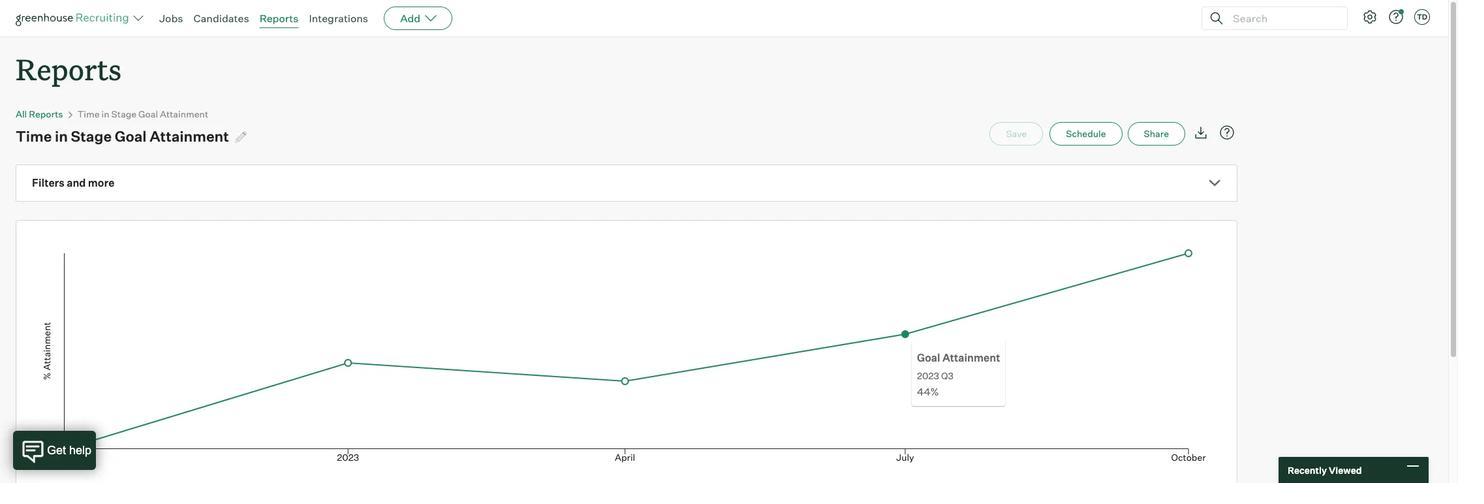 Task type: vqa. For each thing, say whether or not it's contained in the screenshot.
Goal Attainment 2023 Q3 44%
yes



Task type: locate. For each thing, give the bounding box(es) containing it.
1 vertical spatial in
[[55, 127, 68, 145]]

filters and more
[[32, 176, 115, 189]]

time
[[77, 109, 100, 120], [16, 127, 52, 145]]

time in stage goal attainment link
[[77, 109, 208, 120]]

all reports link
[[16, 109, 63, 120]]

and
[[67, 176, 86, 189]]

time right all reports
[[77, 109, 100, 120]]

0 vertical spatial reports
[[260, 12, 299, 25]]

2 vertical spatial reports
[[29, 109, 63, 120]]

share button
[[1128, 122, 1186, 146]]

schedule button
[[1050, 122, 1123, 146]]

recently viewed
[[1288, 465, 1363, 476]]

stage
[[111, 109, 137, 120], [71, 127, 112, 145]]

jobs
[[159, 12, 183, 25]]

goal inside goal attainment 2023 q3 44%
[[917, 351, 941, 364]]

1 vertical spatial goal
[[115, 127, 147, 145]]

1 vertical spatial time
[[16, 127, 52, 145]]

0 horizontal spatial in
[[55, 127, 68, 145]]

reports
[[260, 12, 299, 25], [16, 50, 122, 88], [29, 109, 63, 120]]

0 vertical spatial in
[[102, 109, 109, 120]]

faq image
[[1220, 125, 1235, 141]]

td button
[[1412, 7, 1433, 27]]

td button
[[1415, 9, 1431, 25]]

add button
[[384, 7, 453, 30]]

attainment
[[160, 109, 208, 120], [150, 127, 229, 145], [943, 351, 1001, 364]]

more
[[88, 176, 115, 189]]

in
[[102, 109, 109, 120], [55, 127, 68, 145]]

reports right candidates link
[[260, 12, 299, 25]]

greenhouse recruiting image
[[16, 10, 133, 26]]

2 vertical spatial attainment
[[943, 351, 1001, 364]]

all reports
[[16, 109, 63, 120]]

time down all reports
[[16, 127, 52, 145]]

0 vertical spatial stage
[[111, 109, 137, 120]]

integrations link
[[309, 12, 368, 25]]

0 horizontal spatial time
[[16, 127, 52, 145]]

candidates
[[194, 12, 249, 25]]

goal
[[138, 109, 158, 120], [115, 127, 147, 145], [917, 351, 941, 364]]

1 vertical spatial stage
[[71, 127, 112, 145]]

save and schedule this report to revisit it! element
[[990, 122, 1050, 146]]

2 vertical spatial goal
[[917, 351, 941, 364]]

1 vertical spatial reports
[[16, 50, 122, 88]]

1 horizontal spatial in
[[102, 109, 109, 120]]

1 horizontal spatial time
[[77, 109, 100, 120]]

reports right all
[[29, 109, 63, 120]]

time in stage goal attainment
[[77, 109, 208, 120], [16, 127, 229, 145]]

reports down greenhouse recruiting image
[[16, 50, 122, 88]]

44%
[[917, 385, 939, 398]]

td
[[1418, 12, 1428, 22]]



Task type: describe. For each thing, give the bounding box(es) containing it.
integrations
[[309, 12, 368, 25]]

Search text field
[[1230, 9, 1336, 28]]

download image
[[1194, 125, 1209, 141]]

xychart image
[[32, 221, 1222, 482]]

recently
[[1288, 465, 1328, 476]]

configure image
[[1363, 9, 1378, 25]]

q3
[[942, 370, 954, 381]]

goal attainment 2023 q3 44%
[[917, 351, 1001, 398]]

schedule
[[1067, 128, 1107, 139]]

2023
[[917, 370, 940, 381]]

0 vertical spatial attainment
[[160, 109, 208, 120]]

attainment inside goal attainment 2023 q3 44%
[[943, 351, 1001, 364]]

0 vertical spatial time
[[77, 109, 100, 120]]

1 vertical spatial time in stage goal attainment
[[16, 127, 229, 145]]

share
[[1144, 128, 1169, 139]]

all
[[16, 109, 27, 120]]

add
[[400, 12, 421, 25]]

1 vertical spatial attainment
[[150, 127, 229, 145]]

0 vertical spatial goal
[[138, 109, 158, 120]]

reports link
[[260, 12, 299, 25]]

jobs link
[[159, 12, 183, 25]]

filters
[[32, 176, 65, 189]]

candidates link
[[194, 12, 249, 25]]

0 vertical spatial time in stage goal attainment
[[77, 109, 208, 120]]

viewed
[[1329, 465, 1363, 476]]



